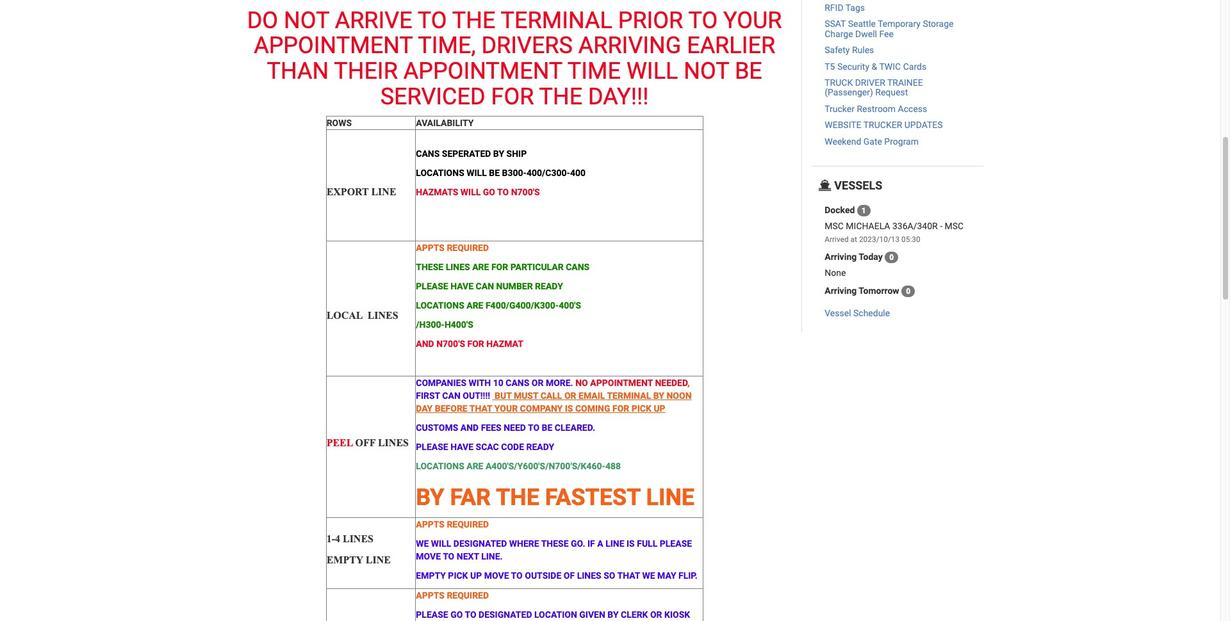 Task type: locate. For each thing, give the bounding box(es) containing it.
safety rules link
[[825, 45, 875, 55]]

line down the 1-4 lines
[[366, 555, 391, 566]]

cans down "availability"
[[416, 148, 440, 159]]

go down locations will be b300-400/c300-400
[[483, 187, 496, 197]]

1 horizontal spatial move
[[485, 571, 509, 581]]

,
[[688, 378, 690, 389]]

1 horizontal spatial 0
[[907, 287, 911, 296]]

1 vertical spatial not
[[684, 58, 730, 85]]

out!!!!
[[463, 391, 490, 401]]

1 horizontal spatial empty
[[416, 571, 446, 581]]

3 appts required from the top
[[416, 591, 489, 601]]

0 vertical spatial move
[[416, 552, 441, 562]]

1 vertical spatial that
[[618, 571, 641, 581]]

1 horizontal spatial msc
[[945, 221, 964, 231]]

today
[[859, 252, 883, 262]]

are down please have scac code ready
[[467, 462, 484, 472]]

1 vertical spatial or
[[565, 391, 577, 401]]

2 vertical spatial or
[[651, 610, 663, 620]]

3 locations from the top
[[416, 462, 465, 472]]

required down the far
[[447, 520, 489, 530]]

0 vertical spatial arriving
[[825, 252, 857, 262]]

go down next
[[451, 610, 463, 620]]

companies with 10 cans or more. no appointment needed ,
[[416, 378, 690, 389]]

we inside the we will designated where these go. if a line is full please move to next line.
[[416, 539, 429, 549]]

and n700's for hazmat
[[416, 339, 524, 349]]

2 required from the top
[[447, 520, 489, 530]]

cans seperated by ship
[[416, 148, 527, 159]]

arriving inside the arriving today 0 none
[[825, 252, 857, 262]]

designated up line.
[[454, 539, 507, 549]]

0 vertical spatial have
[[451, 282, 474, 292]]

will down the far
[[431, 539, 452, 549]]

driver
[[856, 78, 886, 88]]

appts required down the far
[[416, 520, 489, 530]]

0 horizontal spatial not
[[284, 7, 329, 34]]

safety
[[825, 45, 850, 55]]

pick right 'coming'
[[632, 404, 652, 414]]

pick down next
[[448, 571, 468, 581]]

appts required for lines
[[416, 243, 489, 253]]

terminal up 'coming'
[[605, 391, 652, 401]]

companies
[[416, 378, 467, 389]]

0 horizontal spatial move
[[416, 552, 441, 562]]

1 vertical spatial can
[[443, 391, 461, 401]]

the
[[452, 7, 496, 34], [540, 83, 583, 110], [496, 485, 540, 512]]

1 vertical spatial pick
[[448, 571, 468, 581]]

designated left location
[[479, 610, 532, 620]]

1 appts required from the top
[[416, 243, 489, 253]]

up down needed on the right
[[654, 404, 666, 414]]

ready up a400's/y600's/n700's/k460-
[[527, 442, 555, 453]]

have up h400's
[[451, 282, 474, 292]]

seattle
[[849, 19, 876, 29]]

arrived
[[825, 235, 849, 244]]

go.
[[571, 539, 586, 549]]

temporary
[[878, 19, 921, 29]]

rfid tags ssat seattle temporary storage charge dwell fee safety rules t5 security & twic cards truck driver trainee (passenger) request trucker restroom access website trucker updates weekend gate program
[[825, 3, 954, 147]]

terminal
[[501, 7, 613, 34], [605, 391, 652, 401]]

4
[[335, 534, 340, 545]]

restroom
[[857, 104, 896, 114]]

1 msc from the left
[[825, 221, 844, 231]]

security
[[838, 61, 870, 72]]

0 vertical spatial required
[[447, 243, 489, 253]]

1 vertical spatial move
[[485, 571, 509, 581]]

n700's down b300-
[[511, 187, 540, 197]]

1 horizontal spatial we
[[643, 571, 656, 581]]

or up 'that your company is coming for pick up'
[[565, 391, 577, 401]]

or left kiosk
[[651, 610, 663, 620]]

1 appts from the top
[[416, 243, 445, 253]]

1 vertical spatial empty
[[416, 571, 446, 581]]

locations are a400's/y600's/n700's/k460-488
[[416, 462, 621, 472]]

by down needed on the right
[[654, 391, 665, 401]]

have for h400's
[[451, 282, 474, 292]]

locations up hazmats
[[416, 168, 465, 178]]

0 inside "arriving tomorrow 0"
[[907, 287, 911, 296]]

msc up arrived
[[825, 221, 844, 231]]

will for locations will be b300-400/c300-400
[[467, 168, 487, 178]]

1 vertical spatial is
[[627, 539, 635, 549]]

1 vertical spatial 0
[[907, 287, 911, 296]]

0 inside the arriving today 0 none
[[890, 253, 894, 262]]

arrive
[[335, 7, 413, 34]]

0 horizontal spatial is
[[565, 404, 573, 414]]

appts required down next
[[416, 591, 489, 601]]

empty line
[[327, 555, 391, 566]]

will down prior
[[627, 58, 679, 85]]

will for hazmats will go to n700's
[[461, 187, 481, 197]]

required for are
[[447, 243, 489, 253]]

move down line.
[[485, 571, 509, 581]]

weekend gate program link
[[825, 136, 919, 147]]

these up /h300-
[[416, 262, 444, 273]]

to left next
[[443, 552, 455, 562]]

that
[[470, 404, 493, 414], [618, 571, 641, 581]]

0 vertical spatial ready
[[535, 282, 563, 292]]

1 vertical spatial locations
[[416, 301, 465, 311]]

0 horizontal spatial 0
[[890, 253, 894, 262]]

2 have from the top
[[451, 442, 474, 453]]

for up please have can number ready
[[492, 262, 509, 273]]

day!!!
[[589, 83, 649, 110]]

0 right the tomorrow
[[907, 287, 911, 296]]

1 have from the top
[[451, 282, 474, 292]]

0 vertical spatial go
[[483, 187, 496, 197]]

0 horizontal spatial up
[[471, 571, 482, 581]]

1 vertical spatial have
[[451, 442, 474, 453]]

of
[[564, 571, 575, 581]]

2 locations from the top
[[416, 301, 465, 311]]

will up 'hazmats will go to n700's'
[[467, 168, 487, 178]]

vessel schedule
[[825, 308, 891, 318]]

by right the given
[[608, 610, 619, 620]]

0 horizontal spatial be
[[489, 168, 500, 178]]

1 horizontal spatial n700's
[[511, 187, 540, 197]]

line right a
[[606, 539, 625, 549]]

1 vertical spatial these
[[542, 539, 569, 549]]

are up please have can number ready
[[473, 262, 489, 273]]

2023/10/13
[[860, 235, 900, 244]]

2 appts from the top
[[416, 520, 445, 530]]

1 horizontal spatial these
[[542, 539, 569, 549]]

2 arriving from the top
[[825, 286, 857, 296]]

f400/g400/k300-
[[486, 301, 559, 311]]

0 horizontal spatial and
[[416, 339, 434, 349]]

noon
[[667, 391, 692, 401]]

these left go.
[[542, 539, 569, 549]]

email
[[579, 391, 605, 401]]

2 vertical spatial required
[[447, 591, 489, 601]]

to down locations will be b300-400/c300-400
[[498, 187, 509, 197]]

0 right today
[[890, 253, 894, 262]]

can up locations are f400/g400/k300-400's
[[476, 282, 494, 292]]

cards
[[904, 61, 927, 72]]

0 horizontal spatial empty
[[327, 555, 364, 566]]

move left next
[[416, 552, 441, 562]]

1 horizontal spatial is
[[627, 539, 635, 549]]

is left full
[[627, 539, 635, 549]]

2 vertical spatial appts
[[416, 591, 445, 601]]

0 vertical spatial these
[[416, 262, 444, 273]]

0 vertical spatial can
[[476, 282, 494, 292]]

dwell
[[856, 29, 878, 39]]

please
[[416, 282, 449, 292], [416, 442, 449, 453], [660, 539, 693, 549], [416, 610, 449, 620]]

will for we will designated where these go. if a line is full please move to next line.
[[431, 539, 452, 549]]

1 vertical spatial cans
[[566, 262, 590, 273]]

will inside the we will designated where these go. if a line is full please move to next line.
[[431, 539, 452, 549]]

2 appts required from the top
[[416, 520, 489, 530]]

more.
[[546, 378, 574, 389]]

400
[[571, 168, 586, 178]]

please go to designated location given by clerk or kiosk
[[416, 610, 691, 620]]

line right "export"
[[372, 187, 397, 198]]

0 vertical spatial appts
[[416, 243, 445, 253]]

0 vertical spatial be
[[735, 58, 763, 85]]

1 horizontal spatial go
[[483, 187, 496, 197]]

3 appts from the top
[[416, 591, 445, 601]]

1 vertical spatial appts
[[416, 520, 445, 530]]

if
[[588, 539, 595, 549]]

a
[[598, 539, 604, 549]]

cans up "400's"
[[566, 262, 590, 273]]

0 horizontal spatial pick
[[448, 571, 468, 581]]

2 horizontal spatial cans
[[566, 262, 590, 273]]

access
[[899, 104, 928, 114]]

trucker
[[825, 104, 855, 114]]

will right hazmats
[[461, 187, 481, 197]]

to down next
[[465, 610, 477, 620]]

and left fees in the bottom of the page
[[461, 423, 479, 433]]

be
[[735, 58, 763, 85], [489, 168, 500, 178], [542, 423, 553, 433]]

ship image
[[819, 180, 832, 192]]

1 horizontal spatial not
[[684, 58, 730, 85]]

0 horizontal spatial msc
[[825, 221, 844, 231]]

far
[[450, 485, 491, 512]]

0 vertical spatial appts required
[[416, 243, 489, 253]]

400/c300-
[[527, 168, 571, 178]]

n700's
[[511, 187, 540, 197], [437, 339, 465, 349]]

cans up first can out!!!! but must call or email
[[506, 378, 530, 389]]

these inside the we will designated where these go. if a line is full please move to next line.
[[542, 539, 569, 549]]

1 required from the top
[[447, 243, 489, 253]]

and down /h300-
[[416, 339, 434, 349]]

2 horizontal spatial or
[[651, 610, 663, 620]]

0 vertical spatial terminal
[[501, 7, 613, 34]]

0 vertical spatial we
[[416, 539, 429, 549]]

appts
[[416, 243, 445, 253], [416, 520, 445, 530], [416, 591, 445, 601]]

that right so
[[618, 571, 641, 581]]

required for to
[[447, 591, 489, 601]]

locations up /h300-h400's
[[416, 301, 465, 311]]

1 vertical spatial your
[[495, 404, 518, 414]]

10
[[493, 378, 504, 389]]

rfid tags link
[[825, 3, 866, 13]]

will inside do not arrive to the terminal prior to your appointment time, drivers arriving earlier than their appointment time will not be serviced for the day!!!
[[627, 58, 679, 85]]

1 vertical spatial we
[[643, 571, 656, 581]]

arriving for today
[[825, 252, 857, 262]]

0 vertical spatial n700's
[[511, 187, 540, 197]]

lines
[[446, 262, 470, 273], [368, 310, 399, 321], [378, 438, 409, 449], [343, 534, 374, 545], [577, 571, 602, 581]]

0 vertical spatial or
[[532, 378, 544, 389]]

none
[[825, 268, 847, 278]]

/
[[914, 221, 918, 231]]

locations down customs
[[416, 462, 465, 472]]

0 horizontal spatial n700's
[[437, 339, 465, 349]]

1 horizontal spatial pick
[[632, 404, 652, 414]]

terminal up time on the top of page
[[501, 7, 613, 34]]

b300-
[[502, 168, 527, 178]]

required
[[447, 243, 489, 253], [447, 520, 489, 530], [447, 591, 489, 601]]

1 vertical spatial ready
[[527, 442, 555, 453]]

0 vertical spatial your
[[724, 7, 783, 34]]

1 horizontal spatial can
[[476, 282, 494, 292]]

cleared.
[[555, 423, 596, 433]]

0 vertical spatial pick
[[632, 404, 652, 414]]

your
[[724, 7, 783, 34], [495, 404, 518, 414]]

arriving today 0 none
[[825, 252, 894, 278]]

appts for we
[[416, 520, 445, 530]]

storage
[[923, 19, 954, 29]]

that your company is coming for pick up
[[468, 404, 666, 414]]

ssat seattle temporary storage charge dwell fee link
[[825, 19, 954, 39]]

scac
[[476, 442, 499, 453]]

arriving up none
[[825, 252, 857, 262]]

2 vertical spatial are
[[467, 462, 484, 472]]

where
[[510, 539, 540, 549]]

are down please have can number ready
[[467, 301, 484, 311]]

1 vertical spatial terminal
[[605, 391, 652, 401]]

earlier
[[687, 32, 776, 59]]

empty for empty pick up move to outside of lines so that we may flip.
[[416, 571, 446, 581]]

1 vertical spatial appts required
[[416, 520, 489, 530]]

is up cleared.
[[565, 404, 573, 414]]

kiosk
[[665, 610, 691, 620]]

that down out!!!!
[[470, 404, 493, 414]]

1 horizontal spatial your
[[724, 7, 783, 34]]

n700's down /h300-h400's
[[437, 339, 465, 349]]

1 vertical spatial up
[[471, 571, 482, 581]]

1 vertical spatial be
[[489, 168, 500, 178]]

0 vertical spatial 0
[[890, 253, 894, 262]]

0 horizontal spatial we
[[416, 539, 429, 549]]

1 vertical spatial arriving
[[825, 286, 857, 296]]

by inside by noon day before
[[654, 391, 665, 401]]

or up must
[[532, 378, 544, 389]]

0 horizontal spatial go
[[451, 610, 463, 620]]

have
[[451, 282, 474, 292], [451, 442, 474, 453]]

appts required for will
[[416, 520, 489, 530]]

0 vertical spatial not
[[284, 7, 329, 34]]

0 vertical spatial designated
[[454, 539, 507, 549]]

line up full
[[647, 485, 695, 512]]

2 vertical spatial locations
[[416, 462, 465, 472]]

tags
[[846, 3, 866, 13]]

have left scac
[[451, 442, 474, 453]]

2 vertical spatial cans
[[506, 378, 530, 389]]

required down next
[[447, 591, 489, 601]]

availability
[[416, 118, 474, 128]]

twic
[[880, 61, 902, 72]]

appts for please
[[416, 591, 445, 601]]

1 horizontal spatial be
[[542, 423, 553, 433]]

1 vertical spatial and
[[461, 423, 479, 433]]

by
[[494, 148, 505, 159], [654, 391, 665, 401], [416, 485, 445, 512], [608, 610, 619, 620]]

1 horizontal spatial up
[[654, 404, 666, 414]]

0 horizontal spatial that
[[470, 404, 493, 414]]

1 arriving from the top
[[825, 252, 857, 262]]

to left 'outside'
[[511, 571, 523, 581]]

please for please go to designated location given by clerk or kiosk
[[416, 610, 449, 620]]

or
[[532, 378, 544, 389], [565, 391, 577, 401], [651, 610, 663, 620]]

gate
[[864, 136, 883, 147]]

arriving inside "arriving tomorrow 0"
[[825, 286, 857, 296]]

before
[[435, 404, 468, 414]]

docked 1 msc michaela 336a / 340r - msc arrived at 2023/10/13 05:30
[[825, 205, 964, 244]]

2 vertical spatial appts required
[[416, 591, 489, 601]]

1 vertical spatial required
[[447, 520, 489, 530]]

will
[[627, 58, 679, 85], [467, 168, 487, 178], [461, 187, 481, 197], [431, 539, 452, 549]]

prior
[[618, 7, 684, 34]]

1 vertical spatial are
[[467, 301, 484, 311]]

needed
[[655, 378, 688, 389]]

locations for by
[[416, 462, 465, 472]]

3 required from the top
[[447, 591, 489, 601]]

0 horizontal spatial cans
[[416, 148, 440, 159]]

0 vertical spatial empty
[[327, 555, 364, 566]]

arriving down none
[[825, 286, 857, 296]]

line.
[[482, 552, 503, 562]]

up down next
[[471, 571, 482, 581]]

first
[[416, 391, 440, 401]]

(passenger)
[[825, 87, 874, 98]]

required up the 'these lines are for particular cans'
[[447, 243, 489, 253]]

empty pick up move to outside of lines so that we may flip.
[[416, 571, 698, 581]]

for down 'drivers'
[[491, 83, 534, 110]]

appts required up please have can number ready
[[416, 243, 489, 253]]

lines right of
[[577, 571, 602, 581]]

to right prior
[[689, 7, 718, 34]]

ready down particular
[[535, 282, 563, 292]]

michaela
[[847, 221, 891, 231]]

msc right -
[[945, 221, 964, 231]]

can up before
[[443, 391, 461, 401]]

for down h400's
[[468, 339, 485, 349]]



Task type: describe. For each thing, give the bounding box(es) containing it.
updates
[[905, 120, 943, 130]]

export line
[[327, 187, 397, 198]]

first can out!!!! but must call or email
[[416, 391, 605, 401]]

fastest
[[546, 485, 641, 512]]

to right arrive
[[418, 7, 447, 34]]

at
[[851, 235, 858, 244]]

trainee
[[888, 78, 924, 88]]

0 horizontal spatial or
[[532, 378, 544, 389]]

empty for empty line
[[327, 555, 364, 566]]

0 horizontal spatial your
[[495, 404, 518, 414]]

t5 security & twic cards link
[[825, 61, 927, 72]]

designated inside the we will designated where these go. if a line is full please move to next line.
[[454, 539, 507, 549]]

full
[[637, 539, 658, 549]]

by left the far
[[416, 485, 445, 512]]

for right 'coming'
[[613, 404, 630, 414]]

488
[[606, 462, 621, 472]]

1 horizontal spatial or
[[565, 391, 577, 401]]

ready for h400's
[[535, 282, 563, 292]]

company
[[520, 404, 563, 414]]

flip.
[[679, 571, 698, 581]]

/h300-h400's
[[416, 320, 474, 330]]

by far the fastest line
[[416, 485, 695, 512]]

outside
[[525, 571, 562, 581]]

0 horizontal spatial can
[[443, 391, 461, 401]]

serviced
[[381, 83, 486, 110]]

time
[[568, 58, 621, 85]]

1 vertical spatial n700's
[[437, 339, 465, 349]]

time,
[[418, 32, 476, 59]]

appts for these
[[416, 243, 445, 253]]

customs and fees need to be cleared.
[[416, 423, 596, 433]]

2 vertical spatial the
[[496, 485, 540, 512]]

arriving for tomorrow
[[825, 286, 857, 296]]

than
[[267, 58, 329, 85]]

do not arrive to the terminal prior to your appointment time, drivers arriving earlier than their appointment time will not be serviced for the day!!!
[[247, 7, 783, 110]]

vessel schedule link
[[825, 308, 891, 318]]

t5
[[825, 61, 836, 72]]

lines left /h300-
[[368, 310, 399, 321]]

to right need
[[528, 423, 540, 433]]

docked
[[825, 205, 856, 215]]

location
[[535, 610, 578, 620]]

number
[[497, 282, 533, 292]]

weekend
[[825, 136, 862, 147]]

for inside do not arrive to the terminal prior to your appointment time, drivers arriving earlier than their appointment time will not be serviced for the day!!!
[[491, 83, 534, 110]]

lines up please have can number ready
[[446, 262, 470, 273]]

tomorrow
[[859, 286, 900, 296]]

call
[[541, 391, 563, 401]]

trucker restroom access link
[[825, 104, 928, 114]]

hazmats
[[416, 187, 459, 197]]

line inside the we will designated where these go. if a line is full please move to next line.
[[606, 539, 625, 549]]

please for please have scac code ready
[[416, 442, 449, 453]]

1 vertical spatial go
[[451, 610, 463, 620]]

05:30
[[902, 235, 921, 244]]

by left ship in the top of the page
[[494, 148, 505, 159]]

coming
[[576, 404, 611, 414]]

be inside do not arrive to the terminal prior to your appointment time, drivers arriving earlier than their appointment time will not be serviced for the day!!!
[[735, 58, 763, 85]]

we will designated where these go. if a line is full please move to next line.
[[416, 539, 693, 562]]

0 vertical spatial the
[[452, 7, 496, 34]]

vessel
[[825, 308, 852, 318]]

ssat
[[825, 19, 846, 29]]

1 horizontal spatial and
[[461, 423, 479, 433]]

appts required for go
[[416, 591, 489, 601]]

truck driver trainee (passenger) request link
[[825, 78, 924, 98]]

arriving
[[579, 32, 682, 59]]

hazmat
[[487, 339, 524, 349]]

please inside the we will designated where these go. if a line is full please move to next line.
[[660, 539, 693, 549]]

hazmats will go to n700's
[[416, 187, 540, 197]]

locations are f400/g400/k300-400's
[[416, 301, 582, 311]]

need
[[504, 423, 526, 433]]

lines right 4
[[343, 534, 374, 545]]

to inside the we will designated where these go. if a line is full please move to next line.
[[443, 552, 455, 562]]

your inside do not arrive to the terminal prior to your appointment time, drivers arriving earlier than their appointment time will not be serviced for the day!!!
[[724, 7, 783, 34]]

0 for tomorrow
[[907, 287, 911, 296]]

is inside the we will designated where these go. if a line is full please move to next line.
[[627, 539, 635, 549]]

peel off lines
[[327, 438, 409, 449]]

0 vertical spatial that
[[470, 404, 493, 414]]

0 vertical spatial and
[[416, 339, 434, 349]]

off
[[356, 438, 376, 449]]

schedule
[[854, 308, 891, 318]]

1-4 lines
[[327, 534, 374, 545]]

website
[[825, 120, 862, 130]]

are for h400's
[[467, 301, 484, 311]]

by noon day before
[[416, 391, 692, 414]]

0 vertical spatial cans
[[416, 148, 440, 159]]

customs
[[416, 423, 459, 433]]

request
[[876, 87, 909, 98]]

locations for /h300-
[[416, 301, 465, 311]]

terminal inside do not arrive to the terminal prior to your appointment time, drivers arriving earlier than their appointment time will not be serviced for the day!!!
[[501, 7, 613, 34]]

1 vertical spatial designated
[[479, 610, 532, 620]]

next
[[457, 552, 479, 562]]

particular
[[511, 262, 564, 273]]

required for designated
[[447, 520, 489, 530]]

given
[[580, 610, 606, 620]]

so
[[604, 571, 616, 581]]

a400's/y600's/n700's/k460-
[[486, 462, 606, 472]]

please have scac code ready
[[416, 442, 555, 453]]

locations will be b300-400/c300-400
[[416, 168, 586, 178]]

seperated
[[442, 148, 491, 159]]

lines right off
[[378, 438, 409, 449]]

no
[[576, 378, 588, 389]]

are for far
[[467, 462, 484, 472]]

0 vertical spatial are
[[473, 262, 489, 273]]

do
[[247, 7, 278, 34]]

these lines are for particular cans
[[416, 262, 590, 273]]

day
[[416, 404, 433, 414]]

-
[[941, 221, 943, 231]]

1 vertical spatial the
[[540, 83, 583, 110]]

0 for today
[[890, 253, 894, 262]]

please for please have can number ready
[[416, 282, 449, 292]]

2 msc from the left
[[945, 221, 964, 231]]

1 locations from the top
[[416, 168, 465, 178]]

have for far
[[451, 442, 474, 453]]

&
[[872, 61, 878, 72]]

0 horizontal spatial these
[[416, 262, 444, 273]]

0 vertical spatial up
[[654, 404, 666, 414]]

program
[[885, 136, 919, 147]]

fee
[[880, 29, 894, 39]]

ready for far
[[527, 442, 555, 453]]

move inside the we will designated where these go. if a line is full please move to next line.
[[416, 552, 441, 562]]

340r
[[918, 221, 938, 231]]

/h300-
[[416, 320, 445, 330]]

fees
[[481, 423, 502, 433]]

0 vertical spatial is
[[565, 404, 573, 414]]



Task type: vqa. For each thing, say whether or not it's contained in the screenshot.
left 0
yes



